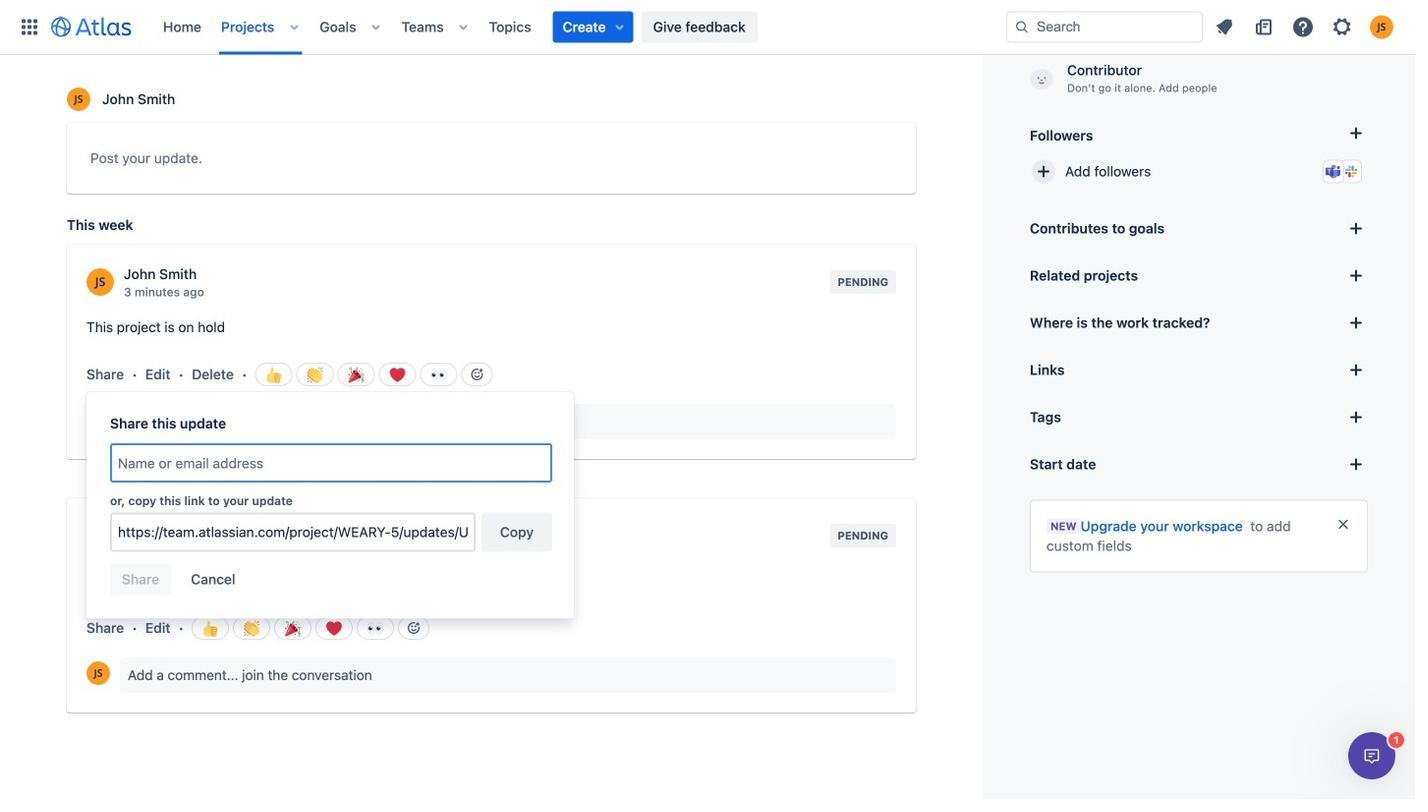 Task type: describe. For each thing, give the bounding box(es) containing it.
add related project image
[[1344, 264, 1368, 287]]

add goals image
[[1344, 217, 1368, 240]]

1 vertical spatial :clap: image
[[244, 620, 260, 636]]

help image
[[1291, 15, 1315, 39]]

add tag image
[[1344, 405, 1368, 429]]

1 vertical spatial :eyes: image
[[368, 620, 383, 636]]

add link image
[[1344, 358, 1368, 382]]

msteams logo showing  channels are connected to this project image
[[1326, 164, 1341, 179]]

add follower image
[[1032, 160, 1056, 183]]

0 vertical spatial :heart: image
[[390, 367, 405, 383]]

1 horizontal spatial :clap: image
[[307, 367, 323, 383]]

0 vertical spatial :heart: image
[[390, 367, 405, 383]]

notifications image
[[1213, 15, 1236, 39]]

set start date image
[[1344, 453, 1368, 476]]

:thumbsup: image
[[203, 620, 218, 636]]

0 vertical spatial :eyes: image
[[431, 367, 447, 383]]

0 horizontal spatial :heart: image
[[326, 620, 342, 636]]

:tada: image
[[285, 620, 301, 636]]

settings image
[[1331, 15, 1354, 39]]

add reaction image
[[406, 620, 422, 636]]

account image
[[1370, 15, 1394, 39]]



Task type: locate. For each thing, give the bounding box(es) containing it.
:heart: image right :tada: icon at left
[[326, 620, 342, 636]]

slack logo showing nan channels are connected to this project image
[[1343, 164, 1359, 179]]

1 vertical spatial :eyes: image
[[368, 620, 383, 636]]

1 vertical spatial :heart: image
[[326, 620, 342, 636]]

:clap: image
[[307, 367, 323, 383], [244, 620, 260, 636]]

1 horizontal spatial :heart: image
[[390, 367, 405, 383]]

:thumbsup: image
[[266, 367, 282, 383], [266, 367, 282, 383], [203, 620, 218, 636]]

:tada: image
[[348, 367, 364, 383], [348, 367, 364, 383], [285, 620, 301, 636]]

0 horizontal spatial :eyes: image
[[368, 620, 383, 636]]

None search field
[[1006, 11, 1203, 43]]

0 horizontal spatial :heart: image
[[326, 620, 342, 636]]

:heart: image left add reaction icon
[[390, 367, 405, 383]]

search image
[[1014, 19, 1030, 35]]

0 horizontal spatial :clap: image
[[244, 620, 260, 636]]

1 horizontal spatial :heart: image
[[390, 367, 405, 383]]

1 horizontal spatial :eyes: image
[[431, 367, 447, 383]]

close banner image
[[1336, 516, 1351, 532]]

1 vertical spatial :heart: image
[[326, 620, 342, 636]]

banner
[[0, 0, 1415, 55]]

:eyes: image left add reaction icon
[[431, 367, 447, 383]]

:clap: image up name or email address field
[[307, 367, 323, 383]]

Search field
[[1006, 11, 1203, 43]]

:clap: image right :thumbsup: icon
[[244, 620, 260, 636]]

0 horizontal spatial :eyes: image
[[368, 620, 383, 636]]

dialog
[[1348, 732, 1396, 779]]

:heart: image
[[390, 367, 405, 383], [326, 620, 342, 636]]

:eyes: image
[[431, 367, 447, 383], [368, 620, 383, 636]]

1 vertical spatial :clap: image
[[244, 620, 260, 636]]

Name or email address field
[[112, 445, 550, 481]]

switch to... image
[[18, 15, 41, 39]]

0 horizontal spatial :clap: image
[[244, 620, 260, 636]]

:eyes: image left add reaction icon
[[431, 367, 447, 383]]

None field
[[112, 514, 474, 550]]

add work tracking links image
[[1344, 311, 1368, 335]]

0 vertical spatial :clap: image
[[307, 367, 323, 383]]

:heart: image
[[390, 367, 405, 383], [326, 620, 342, 636]]

:heart: image right :tada: icon at left
[[326, 620, 342, 636]]

:clap: image right :thumbsup: icon
[[244, 620, 260, 636]]

0 vertical spatial :clap: image
[[307, 367, 323, 383]]

add a follower image
[[1344, 121, 1368, 145]]

0 vertical spatial :eyes: image
[[431, 367, 447, 383]]

:heart: image left add reaction icon
[[390, 367, 405, 383]]

1 horizontal spatial :clap: image
[[307, 367, 323, 383]]

:eyes: image
[[431, 367, 447, 383], [368, 620, 383, 636]]

top element
[[12, 0, 1006, 55]]

:eyes: image left add reaction image
[[368, 620, 383, 636]]

:clap: image
[[307, 367, 323, 383], [244, 620, 260, 636]]

Main content area, start typing to enter text. text field
[[90, 147, 892, 177]]

add reaction image
[[469, 367, 485, 382]]

:eyes: image left add reaction image
[[368, 620, 383, 636]]

:clap: image up name or email address field
[[307, 367, 323, 383]]

1 horizontal spatial :eyes: image
[[431, 367, 447, 383]]



Task type: vqa. For each thing, say whether or not it's contained in the screenshot.
the right minute
no



